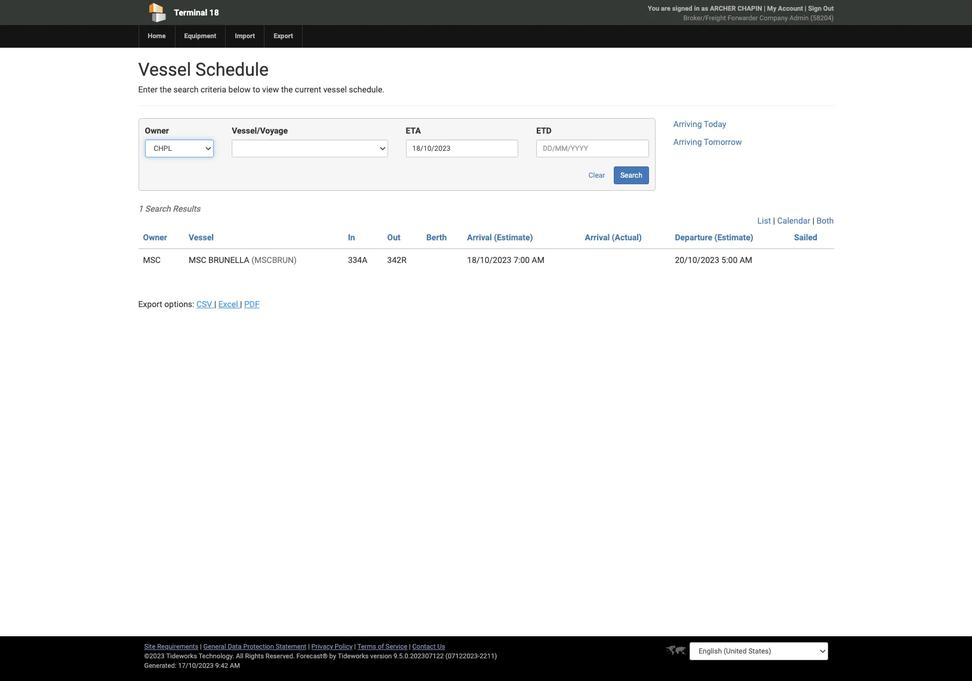 Task type: describe. For each thing, give the bounding box(es) containing it.
(58204)
[[811, 14, 834, 22]]

arrival (actual)
[[585, 233, 642, 243]]

admin
[[790, 14, 809, 22]]

17/10/2023
[[178, 663, 214, 671]]

calendar link
[[777, 216, 810, 226]]

terminal 18
[[174, 8, 219, 17]]

enter
[[138, 85, 158, 94]]

import
[[235, 32, 255, 40]]

results
[[173, 204, 200, 214]]

9:42
[[215, 663, 228, 671]]

terminal
[[174, 8, 207, 17]]

us
[[437, 644, 445, 652]]

(estimate) for arrival (estimate)
[[494, 233, 533, 243]]

arriving tomorrow link
[[673, 138, 742, 147]]

terminal 18 link
[[138, 0, 418, 25]]

| up the tideworks
[[354, 644, 356, 652]]

archer
[[710, 5, 736, 13]]

vessel link
[[189, 233, 214, 243]]

©2023 tideworks
[[144, 653, 197, 661]]

current
[[295, 85, 321, 94]]

| up forecast®
[[308, 644, 310, 652]]

both
[[817, 216, 834, 226]]

schedule
[[195, 59, 269, 80]]

arriving for arriving today
[[673, 120, 702, 129]]

1 the from the left
[[160, 85, 171, 94]]

technology.
[[199, 653, 234, 661]]

arrival (estimate)
[[467, 233, 533, 243]]

1
[[138, 204, 143, 214]]

version
[[370, 653, 392, 661]]

site
[[144, 644, 156, 652]]

home
[[148, 32, 166, 40]]

equipment
[[184, 32, 216, 40]]

view
[[262, 85, 279, 94]]

out inside you are signed in as archer chapin | my account | sign out broker/freight forwarder company admin (58204)
[[823, 5, 834, 13]]

service
[[386, 644, 407, 652]]

ETA text field
[[406, 140, 518, 158]]

export options: csv | excel | pdf
[[138, 300, 260, 310]]

arriving tomorrow
[[673, 138, 742, 147]]

criteria
[[201, 85, 226, 94]]

vessel for vessel
[[189, 233, 214, 243]]

to
[[253, 85, 260, 94]]

below
[[228, 85, 251, 94]]

(07122023-
[[446, 653, 480, 661]]

chapin
[[738, 5, 762, 13]]

18
[[209, 8, 219, 17]]

departure (estimate) link
[[675, 233, 754, 243]]

sign
[[808, 5, 822, 13]]

arrival (actual) link
[[585, 233, 642, 243]]

data
[[228, 644, 242, 652]]

(mscbrun)
[[252, 256, 297, 265]]

my
[[767, 5, 777, 13]]

search
[[173, 85, 199, 94]]

vessel schedule enter the search criteria below to view the current vessel schedule.
[[138, 59, 385, 94]]

privacy
[[311, 644, 333, 652]]

arriving for arriving tomorrow
[[673, 138, 702, 147]]

arrival for arrival (estimate)
[[467, 233, 492, 243]]

am inside the site requirements | general data protection statement | privacy policy | terms of service | contact us ©2023 tideworks technology. all rights reserved. forecast® by tideworks version 9.5.0.202307122 (07122023-2211) generated: 17/10/2023 9:42 am
[[230, 663, 240, 671]]

0 vertical spatial owner
[[145, 126, 169, 136]]

home link
[[138, 25, 175, 48]]

| left "both"
[[813, 216, 815, 226]]

all
[[236, 653, 243, 661]]

arrival (estimate) link
[[467, 233, 533, 243]]

| left pdf
[[240, 300, 242, 310]]

equipment link
[[175, 25, 225, 48]]

2211)
[[480, 653, 497, 661]]

| right csv
[[214, 300, 216, 310]]

| left my
[[764, 5, 766, 13]]

departure
[[675, 233, 712, 243]]

ETD text field
[[536, 140, 649, 158]]

eta
[[406, 126, 421, 136]]

am for 20/10/2023 5:00 am
[[740, 256, 752, 265]]

berth link
[[426, 233, 447, 243]]

as
[[701, 5, 708, 13]]

pdf
[[244, 300, 260, 310]]

7:00
[[514, 256, 530, 265]]



Task type: locate. For each thing, give the bounding box(es) containing it.
csv
[[196, 300, 212, 310]]

9.5.0.202307122
[[394, 653, 444, 661]]

company
[[760, 14, 788, 22]]

vessel up enter
[[138, 59, 191, 80]]

arriving today
[[673, 120, 726, 129]]

1 (estimate) from the left
[[494, 233, 533, 243]]

1 msc from the left
[[143, 256, 161, 265]]

list
[[758, 216, 771, 226]]

1 vertical spatial out
[[387, 233, 401, 243]]

excel link
[[218, 300, 240, 310]]

0 vertical spatial search
[[620, 172, 642, 180]]

search right clear "button"
[[620, 172, 642, 180]]

2 msc from the left
[[189, 256, 206, 265]]

search right 1
[[145, 204, 171, 214]]

out up (58204)
[[823, 5, 834, 13]]

vessel for vessel schedule enter the search criteria below to view the current vessel schedule.
[[138, 59, 191, 80]]

my account link
[[767, 5, 803, 13]]

berth
[[426, 233, 447, 243]]

search inside 1 search results list | calendar | both
[[145, 204, 171, 214]]

vessel
[[138, 59, 191, 80], [189, 233, 214, 243]]

0 horizontal spatial search
[[145, 204, 171, 214]]

am
[[532, 256, 545, 265], [740, 256, 752, 265], [230, 663, 240, 671]]

out
[[823, 5, 834, 13], [387, 233, 401, 243]]

1 horizontal spatial the
[[281, 85, 293, 94]]

export for export options: csv | excel | pdf
[[138, 300, 162, 310]]

arrival
[[467, 233, 492, 243], [585, 233, 610, 243]]

list link
[[758, 216, 771, 226]]

search inside button
[[620, 172, 642, 180]]

arriving down arriving today
[[673, 138, 702, 147]]

20/10/2023 5:00 am
[[675, 256, 752, 265]]

arrival for arrival (actual)
[[585, 233, 610, 243]]

csv link
[[196, 300, 214, 310]]

0 vertical spatial out
[[823, 5, 834, 13]]

vessel inside vessel schedule enter the search criteria below to view the current vessel schedule.
[[138, 59, 191, 80]]

0 vertical spatial vessel
[[138, 59, 191, 80]]

msc for msc
[[143, 256, 161, 265]]

1 vertical spatial export
[[138, 300, 162, 310]]

2 arrival from the left
[[585, 233, 610, 243]]

334a
[[348, 256, 367, 265]]

search button
[[614, 167, 649, 185]]

0 horizontal spatial (estimate)
[[494, 233, 533, 243]]

clear button
[[582, 167, 612, 185]]

statement
[[276, 644, 307, 652]]

msc for msc brunella (mscbrun)
[[189, 256, 206, 265]]

(estimate) up the 18/10/2023 7:00 am
[[494, 233, 533, 243]]

| left sign
[[805, 5, 807, 13]]

export for export
[[274, 32, 293, 40]]

1 arrival from the left
[[467, 233, 492, 243]]

arriving today link
[[673, 120, 726, 129]]

(estimate) up the 5:00
[[715, 233, 754, 243]]

| up 9.5.0.202307122
[[409, 644, 411, 652]]

0 horizontal spatial am
[[230, 663, 240, 671]]

generated:
[[144, 663, 176, 671]]

owner down enter
[[145, 126, 169, 136]]

1 horizontal spatial out
[[823, 5, 834, 13]]

sailed
[[794, 233, 818, 243]]

owner link
[[143, 233, 167, 243]]

0 horizontal spatial arrival
[[467, 233, 492, 243]]

requirements
[[157, 644, 198, 652]]

the right enter
[[160, 85, 171, 94]]

1 horizontal spatial search
[[620, 172, 642, 180]]

etd
[[536, 126, 552, 136]]

protection
[[243, 644, 274, 652]]

| left general
[[200, 644, 202, 652]]

export left options:
[[138, 300, 162, 310]]

excel
[[218, 300, 238, 310]]

msc down vessel link
[[189, 256, 206, 265]]

by
[[329, 653, 336, 661]]

msc down owner link
[[143, 256, 161, 265]]

in
[[348, 233, 355, 243]]

the
[[160, 85, 171, 94], [281, 85, 293, 94]]

forwarder
[[728, 14, 758, 22]]

account
[[778, 5, 803, 13]]

forecast®
[[297, 653, 328, 661]]

am for 18/10/2023 7:00 am
[[532, 256, 545, 265]]

terms
[[357, 644, 376, 652]]

search
[[620, 172, 642, 180], [145, 204, 171, 214]]

general
[[203, 644, 226, 652]]

policy
[[335, 644, 353, 652]]

0 horizontal spatial out
[[387, 233, 401, 243]]

1 horizontal spatial am
[[532, 256, 545, 265]]

contact us link
[[412, 644, 445, 652]]

1 horizontal spatial export
[[274, 32, 293, 40]]

arrival down 1 search results list | calendar | both
[[467, 233, 492, 243]]

vessel down results
[[189, 233, 214, 243]]

export inside "link"
[[274, 32, 293, 40]]

the right view
[[281, 85, 293, 94]]

sign out link
[[808, 5, 834, 13]]

owner left vessel link
[[143, 233, 167, 243]]

rights
[[245, 653, 264, 661]]

calendar
[[777, 216, 810, 226]]

1 horizontal spatial (estimate)
[[715, 233, 754, 243]]

brunella
[[208, 256, 249, 265]]

1 arriving from the top
[[673, 120, 702, 129]]

export link
[[264, 25, 302, 48]]

2 arriving from the top
[[673, 138, 702, 147]]

1 horizontal spatial msc
[[189, 256, 206, 265]]

out link
[[387, 233, 401, 243]]

(estimate)
[[494, 233, 533, 243], [715, 233, 754, 243]]

site requirements link
[[144, 644, 198, 652]]

of
[[378, 644, 384, 652]]

(estimate) for departure (estimate)
[[715, 233, 754, 243]]

schedule.
[[349, 85, 385, 94]]

am right 7:00
[[532, 256, 545, 265]]

2 horizontal spatial am
[[740, 256, 752, 265]]

in
[[694, 5, 700, 13]]

tomorrow
[[704, 138, 742, 147]]

5:00
[[722, 256, 738, 265]]

import link
[[225, 25, 264, 48]]

pdf link
[[244, 300, 260, 310]]

in link
[[348, 233, 355, 243]]

site requirements | general data protection statement | privacy policy | terms of service | contact us ©2023 tideworks technology. all rights reserved. forecast® by tideworks version 9.5.0.202307122 (07122023-2211) generated: 17/10/2023 9:42 am
[[144, 644, 497, 671]]

0 horizontal spatial the
[[160, 85, 171, 94]]

msc
[[143, 256, 161, 265], [189, 256, 206, 265]]

1 horizontal spatial arrival
[[585, 233, 610, 243]]

0 vertical spatial arriving
[[673, 120, 702, 129]]

1 vertical spatial search
[[145, 204, 171, 214]]

clear
[[589, 172, 605, 180]]

1 vertical spatial arriving
[[673, 138, 702, 147]]

20/10/2023
[[675, 256, 719, 265]]

vessel
[[323, 85, 347, 94]]

options:
[[164, 300, 194, 310]]

2 (estimate) from the left
[[715, 233, 754, 243]]

arrival left (actual)
[[585, 233, 610, 243]]

2 the from the left
[[281, 85, 293, 94]]

privacy policy link
[[311, 644, 353, 652]]

| right list
[[773, 216, 775, 226]]

terms of service link
[[357, 644, 407, 652]]

contact
[[412, 644, 436, 652]]

reserved.
[[266, 653, 295, 661]]

today
[[704, 120, 726, 129]]

0 vertical spatial export
[[274, 32, 293, 40]]

tideworks
[[338, 653, 369, 661]]

owner
[[145, 126, 169, 136], [143, 233, 167, 243]]

am right the 5:00
[[740, 256, 752, 265]]

export down the terminal 18 link
[[274, 32, 293, 40]]

1 vertical spatial owner
[[143, 233, 167, 243]]

0 horizontal spatial msc
[[143, 256, 161, 265]]

am down all in the bottom of the page
[[230, 663, 240, 671]]

out up the 342r
[[387, 233, 401, 243]]

are
[[661, 5, 671, 13]]

arriving up arriving tomorrow link
[[673, 120, 702, 129]]

18/10/2023
[[467, 256, 512, 265]]

1 vertical spatial vessel
[[189, 233, 214, 243]]

0 horizontal spatial export
[[138, 300, 162, 310]]



Task type: vqa. For each thing, say whether or not it's contained in the screenshot.
trucks
no



